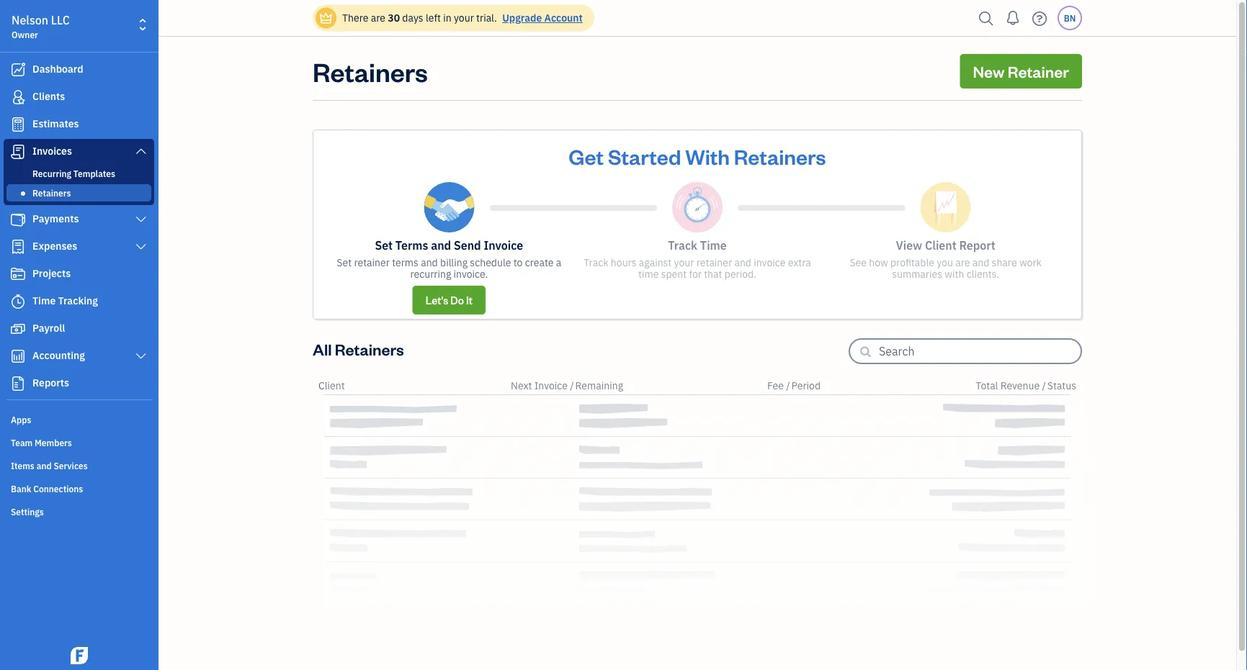 Task type: describe. For each thing, give the bounding box(es) containing it.
remaining
[[575, 379, 623, 393]]

time tracking
[[32, 294, 98, 308]]

crown image
[[318, 10, 334, 26]]

schedule
[[470, 256, 511, 269]]

time
[[638, 268, 659, 281]]

bank connections link
[[4, 478, 154, 499]]

for
[[689, 268, 702, 281]]

time inside 'main' element
[[32, 294, 56, 308]]

that
[[704, 268, 722, 281]]

to
[[514, 256, 523, 269]]

invoice image
[[9, 145, 27, 159]]

invoices link
[[4, 139, 154, 165]]

payroll link
[[4, 316, 154, 342]]

payment image
[[9, 213, 27, 227]]

retainer
[[1008, 61, 1069, 81]]

estimate image
[[9, 117, 27, 132]]

items and services link
[[4, 455, 154, 476]]

retainers link
[[6, 184, 151, 202]]

services
[[54, 460, 88, 472]]

team members
[[11, 437, 72, 449]]

retainers inside 'main' element
[[32, 187, 71, 199]]

see
[[850, 256, 867, 269]]

next invoice / remaining
[[511, 379, 623, 393]]

0 horizontal spatial client
[[318, 379, 345, 393]]

0 horizontal spatial track
[[584, 256, 609, 269]]

expense image
[[9, 240, 27, 254]]

chevron large down image for payments
[[134, 214, 148, 226]]

get
[[569, 143, 604, 170]]

total
[[976, 379, 998, 393]]

clients.
[[967, 268, 1000, 281]]

connections
[[33, 484, 83, 495]]

report
[[959, 238, 996, 253]]

create
[[525, 256, 554, 269]]

1 vertical spatial invoice
[[534, 379, 568, 393]]

get started with retainers
[[569, 143, 826, 170]]

all
[[313, 339, 332, 360]]

with
[[685, 143, 730, 170]]

invoice.
[[454, 268, 488, 281]]

team members link
[[4, 432, 154, 453]]

recurring templates link
[[6, 165, 151, 182]]

do
[[451, 294, 464, 307]]

estimates
[[32, 117, 79, 130]]

Search text field
[[879, 340, 1081, 363]]

clients link
[[4, 84, 154, 110]]

bank connections
[[11, 484, 83, 495]]

work
[[1020, 256, 1042, 269]]

settings link
[[4, 501, 154, 522]]

apps link
[[4, 409, 154, 430]]

notifications image
[[1002, 4, 1025, 32]]

and inside view client report see how profitable you are and share work summaries with clients.
[[973, 256, 990, 269]]

project image
[[9, 267, 27, 282]]

you
[[937, 256, 953, 269]]

dashboard
[[32, 62, 83, 76]]

1 vertical spatial set
[[337, 256, 352, 269]]

time inside track time track hours against your retainer and invoice extra time spent for that period.
[[700, 238, 727, 253]]

days
[[402, 11, 423, 24]]

and inside 'main' element
[[37, 460, 52, 472]]

new retainer
[[973, 61, 1069, 81]]

invoice
[[754, 256, 786, 269]]

report image
[[9, 377, 27, 391]]

clients
[[32, 90, 65, 103]]

summaries
[[892, 268, 942, 281]]

extra
[[788, 256, 811, 269]]

view client report see how profitable you are and share work summaries with clients.
[[850, 238, 1042, 281]]

/ for total revenue
[[1042, 379, 1046, 393]]

bn button
[[1058, 6, 1082, 30]]

set terms and send invoice set retainer terms and billing schedule to create a recurring invoice.
[[337, 238, 562, 281]]

0 horizontal spatial your
[[454, 11, 474, 24]]

trial.
[[476, 11, 497, 24]]

profitable
[[891, 256, 934, 269]]

bank
[[11, 484, 31, 495]]

chart image
[[9, 349, 27, 364]]

apps
[[11, 414, 31, 426]]

let's do it
[[426, 294, 473, 307]]

period
[[792, 379, 821, 393]]

main element
[[0, 0, 195, 671]]

terms
[[395, 238, 428, 253]]

invoice inside set terms and send invoice set retainer terms and billing schedule to create a recurring invoice.
[[484, 238, 523, 253]]

hours
[[611, 256, 637, 269]]

next
[[511, 379, 532, 393]]

recurring
[[410, 268, 451, 281]]

items and services
[[11, 460, 88, 472]]

payroll
[[32, 322, 65, 335]]



Task type: locate. For each thing, give the bounding box(es) containing it.
/ for next invoice
[[570, 379, 574, 393]]

invoices
[[32, 144, 72, 158]]

0 horizontal spatial set
[[337, 256, 352, 269]]

2 chevron large down image from the top
[[134, 214, 148, 226]]

team
[[11, 437, 33, 449]]

retainer right spent
[[697, 256, 732, 269]]

and up billing
[[431, 238, 451, 253]]

and
[[431, 238, 451, 253], [421, 256, 438, 269], [735, 256, 752, 269], [973, 256, 990, 269], [37, 460, 52, 472]]

projects
[[32, 267, 71, 280]]

are left 30
[[371, 11, 385, 24]]

reports
[[32, 376, 69, 390]]

1 horizontal spatial client
[[925, 238, 957, 253]]

your right against
[[674, 256, 694, 269]]

owner
[[12, 29, 38, 40]]

nelson
[[12, 13, 48, 28]]

templates
[[73, 168, 115, 179]]

/ left status
[[1042, 379, 1046, 393]]

client down all
[[318, 379, 345, 393]]

new
[[973, 61, 1005, 81]]

in
[[443, 11, 452, 24]]

and inside track time track hours against your retainer and invoice extra time spent for that period.
[[735, 256, 752, 269]]

set up the terms
[[375, 238, 393, 253]]

settings
[[11, 507, 44, 518]]

track time track hours against your retainer and invoice extra time spent for that period.
[[584, 238, 811, 281]]

spent
[[661, 268, 687, 281]]

estimates link
[[4, 112, 154, 138]]

2 retainer from the left
[[697, 256, 732, 269]]

1 vertical spatial track
[[584, 256, 609, 269]]

0 horizontal spatial retainer
[[354, 256, 390, 269]]

retainer for track time
[[697, 256, 732, 269]]

chevron large down image
[[134, 241, 148, 253]]

period.
[[725, 268, 757, 281]]

your inside track time track hours against your retainer and invoice extra time spent for that period.
[[674, 256, 694, 269]]

are inside view client report see how profitable you are and share work summaries with clients.
[[956, 256, 970, 269]]

account
[[544, 11, 583, 24]]

retainer inside track time track hours against your retainer and invoice extra time spent for that period.
[[697, 256, 732, 269]]

0 vertical spatial set
[[375, 238, 393, 253]]

1 horizontal spatial are
[[956, 256, 970, 269]]

send
[[454, 238, 481, 253]]

chevron large down image for invoices
[[134, 146, 148, 157]]

with
[[945, 268, 964, 281]]

bn
[[1064, 12, 1076, 24]]

search image
[[975, 8, 998, 29]]

0 vertical spatial invoice
[[484, 238, 523, 253]]

started
[[608, 143, 681, 170]]

new retainer button
[[960, 54, 1082, 89]]

1 retainer from the left
[[354, 256, 390, 269]]

0 vertical spatial your
[[454, 11, 474, 24]]

chevron large down image up recurring templates link on the left top
[[134, 146, 148, 157]]

timer image
[[9, 295, 27, 309]]

2 horizontal spatial /
[[1042, 379, 1046, 393]]

let's
[[426, 294, 449, 307]]

retainer for set terms and send invoice
[[354, 256, 390, 269]]

track left hours
[[584, 256, 609, 269]]

invoice up schedule
[[484, 238, 523, 253]]

go to help image
[[1028, 8, 1051, 29]]

share
[[992, 256, 1017, 269]]

all retainers
[[313, 339, 404, 360]]

3 chevron large down image from the top
[[134, 351, 148, 362]]

1 horizontal spatial /
[[786, 379, 790, 393]]

0 vertical spatial chevron large down image
[[134, 146, 148, 157]]

invoice
[[484, 238, 523, 253], [534, 379, 568, 393]]

retainer inside set terms and send invoice set retainer terms and billing schedule to create a recurring invoice.
[[354, 256, 390, 269]]

accounting link
[[4, 344, 154, 370]]

upgrade account link
[[499, 11, 583, 24]]

payments
[[32, 212, 79, 226]]

status
[[1048, 379, 1077, 393]]

members
[[35, 437, 72, 449]]

total revenue / status
[[976, 379, 1077, 393]]

left
[[426, 11, 441, 24]]

2 vertical spatial chevron large down image
[[134, 351, 148, 362]]

tracking
[[58, 294, 98, 308]]

let's do it button
[[413, 286, 486, 315]]

1 horizontal spatial retainer
[[697, 256, 732, 269]]

money image
[[9, 322, 27, 337]]

there are 30 days left in your trial. upgrade account
[[342, 11, 583, 24]]

and right the items
[[37, 460, 52, 472]]

0 vertical spatial track
[[668, 238, 698, 253]]

3 / from the left
[[1042, 379, 1046, 393]]

it
[[466, 294, 473, 307]]

your right the in
[[454, 11, 474, 24]]

dashboard link
[[4, 57, 154, 83]]

retainer left the terms
[[354, 256, 390, 269]]

and right the terms
[[421, 256, 438, 269]]

against
[[639, 256, 672, 269]]

how
[[869, 256, 888, 269]]

1 chevron large down image from the top
[[134, 146, 148, 157]]

and down report
[[973, 256, 990, 269]]

nelson llc owner
[[12, 13, 70, 40]]

/
[[570, 379, 574, 393], [786, 379, 790, 393], [1042, 379, 1046, 393]]

time tracking link
[[4, 289, 154, 315]]

1 vertical spatial your
[[674, 256, 694, 269]]

projects link
[[4, 262, 154, 288]]

chevron large down image up chevron large down image
[[134, 214, 148, 226]]

time right timer image
[[32, 294, 56, 308]]

/ right the fee
[[786, 379, 790, 393]]

reports link
[[4, 371, 154, 397]]

client inside view client report see how profitable you are and share work summaries with clients.
[[925, 238, 957, 253]]

time
[[700, 238, 727, 253], [32, 294, 56, 308]]

invoice right next
[[534, 379, 568, 393]]

1 horizontal spatial your
[[674, 256, 694, 269]]

client image
[[9, 90, 27, 104]]

chevron large down image
[[134, 146, 148, 157], [134, 214, 148, 226], [134, 351, 148, 362]]

0 horizontal spatial time
[[32, 294, 56, 308]]

/ left "remaining"
[[570, 379, 574, 393]]

1 vertical spatial client
[[318, 379, 345, 393]]

0 vertical spatial are
[[371, 11, 385, 24]]

expenses link
[[4, 234, 154, 260]]

freshbooks image
[[68, 648, 91, 665]]

llc
[[51, 13, 70, 28]]

time up that
[[700, 238, 727, 253]]

fee / period
[[767, 379, 821, 393]]

1 horizontal spatial set
[[375, 238, 393, 253]]

view
[[896, 238, 922, 253]]

30
[[388, 11, 400, 24]]

0 horizontal spatial are
[[371, 11, 385, 24]]

client
[[925, 238, 957, 253], [318, 379, 345, 393]]

are right you
[[956, 256, 970, 269]]

client up you
[[925, 238, 957, 253]]

accounting
[[32, 349, 85, 362]]

recurring
[[32, 168, 71, 179]]

are
[[371, 11, 385, 24], [956, 256, 970, 269]]

chevron large down image inside accounting link
[[134, 351, 148, 362]]

0 vertical spatial client
[[925, 238, 957, 253]]

0 vertical spatial time
[[700, 238, 727, 253]]

billing
[[440, 256, 468, 269]]

retainers
[[313, 54, 428, 88], [734, 143, 826, 170], [32, 187, 71, 199], [335, 339, 404, 360]]

clock 04 image
[[672, 182, 723, 233]]

dashboard image
[[9, 63, 27, 77]]

chevron large down image for accounting
[[134, 351, 148, 362]]

0 horizontal spatial invoice
[[484, 238, 523, 253]]

fee
[[767, 379, 784, 393]]

1 horizontal spatial invoice
[[534, 379, 568, 393]]

set left the terms
[[337, 256, 352, 269]]

0 horizontal spatial /
[[570, 379, 574, 393]]

expenses
[[32, 240, 77, 253]]

terms
[[392, 256, 419, 269]]

chevron large down image down payroll link
[[134, 351, 148, 362]]

there
[[342, 11, 369, 24]]

1 horizontal spatial time
[[700, 238, 727, 253]]

chevron large down image inside payments link
[[134, 214, 148, 226]]

1 vertical spatial time
[[32, 294, 56, 308]]

2 / from the left
[[786, 379, 790, 393]]

1 / from the left
[[570, 379, 574, 393]]

and left invoice
[[735, 256, 752, 269]]

1 vertical spatial are
[[956, 256, 970, 269]]

track up spent
[[668, 238, 698, 253]]

1 vertical spatial chevron large down image
[[134, 214, 148, 226]]

retainer
[[354, 256, 390, 269], [697, 256, 732, 269]]

1 horizontal spatial track
[[668, 238, 698, 253]]



Task type: vqa. For each thing, say whether or not it's contained in the screenshot.
first $0.00 usd from the top of the page
no



